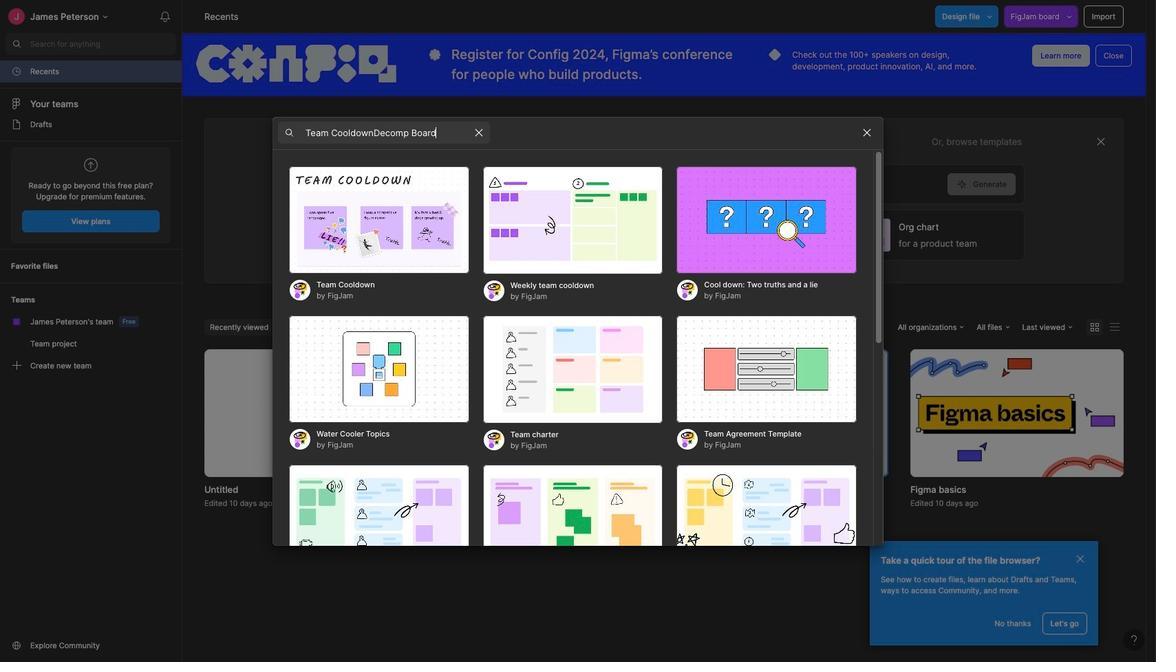 Task type: vqa. For each thing, say whether or not it's contained in the screenshot.
Weekly team cooldown IMAGE
yes



Task type: locate. For each thing, give the bounding box(es) containing it.
file thumbnail image
[[440, 349, 653, 477], [675, 349, 888, 477], [910, 349, 1124, 477], [271, 356, 351, 470]]

community 16 image
[[11, 641, 22, 652]]

team agreement template image
[[677, 316, 857, 424]]

team meeting agenda image
[[677, 465, 857, 573]]

water cooler topics image
[[289, 316, 469, 424]]

team stand up image
[[483, 465, 663, 573]]

dialog
[[273, 116, 884, 663]]



Task type: describe. For each thing, give the bounding box(es) containing it.
Search templates text field
[[306, 125, 468, 141]]

cool down: two truths and a lie image
[[677, 166, 857, 274]]

page 16 image
[[11, 119, 22, 130]]

bell 32 image
[[154, 6, 176, 28]]

recent 16 image
[[11, 66, 22, 77]]

team cooldown image
[[289, 166, 469, 274]]

Search for anything text field
[[30, 39, 176, 50]]

search 32 image
[[6, 33, 28, 55]]

team weekly image
[[289, 465, 469, 573]]

Ex: A weekly team meeting, starting with an ice breaker field
[[304, 165, 948, 203]]

team charter image
[[483, 316, 663, 424]]

weekly team cooldown image
[[483, 166, 663, 274]]



